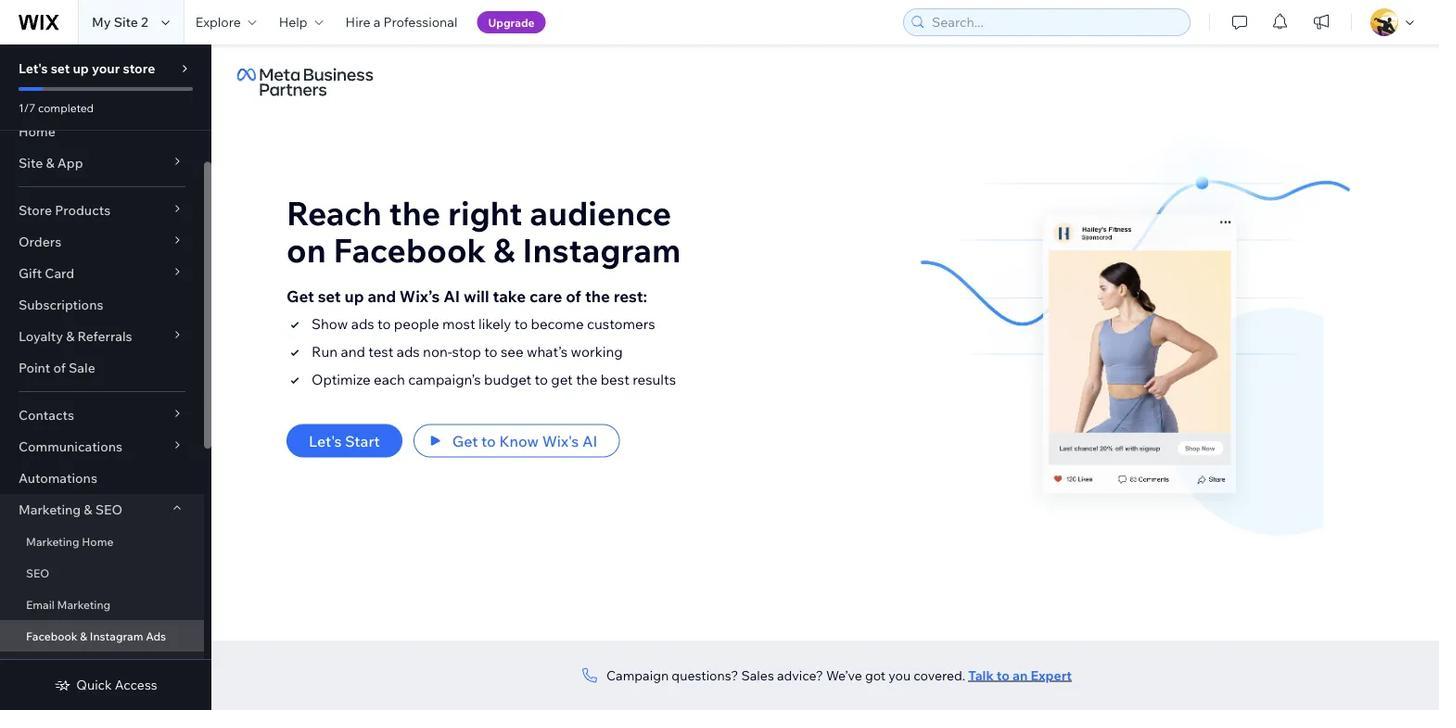 Task type: vqa. For each thing, say whether or not it's contained in the screenshot.
Reach the right audience on Facebook & Instagram at top
yes



Task type: locate. For each thing, give the bounding box(es) containing it.
marketing home
[[26, 535, 113, 549]]

non-
[[423, 343, 452, 360]]

set
[[51, 60, 70, 77], [318, 286, 341, 306]]

site left 'app'
[[19, 155, 43, 171]]

1 vertical spatial set
[[318, 286, 341, 306]]

facebook down the email
[[26, 629, 77, 643]]

marketing down 'automations'
[[19, 502, 81, 518]]

each
[[374, 370, 405, 388]]

0 vertical spatial let's
[[19, 60, 48, 77]]

1/7 completed
[[19, 101, 94, 115]]

communications
[[19, 439, 122, 455]]

1 horizontal spatial ai
[[582, 432, 598, 450]]

seo down automations "link"
[[95, 502, 123, 518]]

0 vertical spatial ai
[[443, 286, 460, 306]]

home down 1/7
[[19, 123, 55, 140]]

help button
[[268, 0, 334, 45]]

facebook inside the reach the right audience on facebook & instagram
[[333, 229, 486, 270]]

people
[[394, 315, 439, 332]]

0 horizontal spatial ai
[[443, 286, 460, 306]]

ai right wix's
[[582, 432, 598, 450]]

1 horizontal spatial up
[[345, 286, 364, 306]]

1 vertical spatial of
[[53, 360, 66, 376]]

to
[[377, 315, 391, 332], [514, 315, 528, 332], [484, 343, 498, 360], [535, 370, 548, 388], [481, 432, 496, 450], [997, 667, 1010, 683]]

0 vertical spatial up
[[73, 60, 89, 77]]

of
[[566, 286, 582, 306], [53, 360, 66, 376]]

&
[[46, 155, 54, 171], [493, 229, 515, 270], [66, 328, 75, 345], [84, 502, 92, 518], [80, 629, 87, 643]]

marketing inside popup button
[[19, 502, 81, 518]]

0 horizontal spatial facebook
[[26, 629, 77, 643]]

up
[[73, 60, 89, 77], [345, 286, 364, 306]]

set up 'show'
[[318, 286, 341, 306]]

subscriptions link
[[0, 289, 204, 321]]

ai left will
[[443, 286, 460, 306]]

marketing up facebook & instagram ads
[[57, 598, 111, 612]]

1 vertical spatial instagram
[[90, 629, 143, 643]]

your
[[92, 60, 120, 77]]

the
[[389, 192, 440, 233], [585, 286, 610, 306], [576, 370, 598, 388]]

site inside dropdown button
[[19, 155, 43, 171]]

facebook up wix's
[[333, 229, 486, 270]]

point of sale
[[19, 360, 95, 376]]

up left the your
[[73, 60, 89, 77]]

& right the loyalty
[[66, 328, 75, 345]]

wix's
[[400, 286, 440, 306]]

to left the see
[[484, 343, 498, 360]]

1 vertical spatial facebook
[[26, 629, 77, 643]]

reach the right audience on facebook & instagram
[[287, 192, 681, 270]]

& inside loyalty & referrals popup button
[[66, 328, 75, 345]]

customers
[[587, 315, 655, 332]]

on
[[287, 229, 326, 270]]

to left know
[[481, 432, 496, 450]]

& left 'app'
[[46, 155, 54, 171]]

care
[[529, 286, 562, 306]]

gift card button
[[0, 258, 204, 289]]

advice?
[[777, 667, 823, 683]]

& down automations "link"
[[84, 502, 92, 518]]

1 vertical spatial marketing
[[26, 535, 79, 549]]

talk to an expert link
[[968, 667, 1072, 683]]

and left wix's
[[368, 286, 396, 306]]

run and test ads non-stop to see what's working
[[312, 343, 623, 360]]

1 horizontal spatial ads
[[397, 343, 420, 360]]

1 vertical spatial up
[[345, 286, 364, 306]]

0 horizontal spatial let's
[[19, 60, 48, 77]]

1 horizontal spatial site
[[114, 14, 138, 30]]

loyalty & referrals
[[19, 328, 132, 345]]

& for seo
[[84, 502, 92, 518]]

seo
[[95, 502, 123, 518], [26, 566, 49, 580]]

up for your
[[73, 60, 89, 77]]

audience
[[530, 192, 671, 233]]

the left right
[[389, 192, 440, 233]]

gift card
[[19, 265, 74, 281]]

instagram down email marketing link
[[90, 629, 143, 643]]

0 horizontal spatial get
[[287, 286, 314, 306]]

0 horizontal spatial ads
[[351, 315, 374, 332]]

facebook
[[333, 229, 486, 270], [26, 629, 77, 643]]

will
[[464, 286, 489, 306]]

seo link
[[0, 557, 204, 589]]

let's
[[19, 60, 48, 77], [309, 432, 342, 450]]

1 horizontal spatial home
[[82, 535, 113, 549]]

home link
[[0, 116, 204, 147]]

the left rest:
[[585, 286, 610, 306]]

0 horizontal spatial set
[[51, 60, 70, 77]]

ads right 'show'
[[351, 315, 374, 332]]

likely
[[479, 315, 511, 332]]

instagram inside the reach the right audience on facebook & instagram
[[523, 229, 681, 270]]

marketing & seo
[[19, 502, 123, 518]]

working
[[571, 343, 623, 360]]

0 horizontal spatial instagram
[[90, 629, 143, 643]]

upgrade button
[[477, 11, 546, 33]]

store products
[[19, 202, 111, 218]]

& up take on the left of the page
[[493, 229, 515, 270]]

1 vertical spatial get
[[452, 432, 478, 450]]

1 horizontal spatial set
[[318, 286, 341, 306]]

to right "likely"
[[514, 315, 528, 332]]

let's left start
[[309, 432, 342, 450]]

get up 'show'
[[287, 286, 314, 306]]

0 vertical spatial the
[[389, 192, 440, 233]]

marketing down marketing & seo
[[26, 535, 79, 549]]

what's
[[527, 343, 568, 360]]

ads
[[146, 629, 166, 643]]

let's for let's start
[[309, 432, 342, 450]]

0 horizontal spatial of
[[53, 360, 66, 376]]

0 vertical spatial facebook
[[333, 229, 486, 270]]

home up the seo link
[[82, 535, 113, 549]]

quick access button
[[54, 677, 157, 694]]

get left know
[[452, 432, 478, 450]]

quick access
[[76, 677, 157, 693]]

ads right test at the left
[[397, 343, 420, 360]]

stop
[[452, 343, 481, 360]]

up up 'show'
[[345, 286, 364, 306]]

and
[[368, 286, 396, 306], [341, 343, 365, 360]]

& down email marketing
[[80, 629, 87, 643]]

site left 2
[[114, 14, 138, 30]]

loyalty
[[19, 328, 63, 345]]

Search... field
[[926, 9, 1184, 35]]

gift
[[19, 265, 42, 281]]

& inside site & app dropdown button
[[46, 155, 54, 171]]

sales
[[741, 667, 774, 683]]

1 horizontal spatial get
[[452, 432, 478, 450]]

1 vertical spatial and
[[341, 343, 365, 360]]

let's up 1/7
[[19, 60, 48, 77]]

& inside the reach the right audience on facebook & instagram
[[493, 229, 515, 270]]

orders
[[19, 234, 61, 250]]

& inside marketing & seo popup button
[[84, 502, 92, 518]]

0 vertical spatial of
[[566, 286, 582, 306]]

sale
[[69, 360, 95, 376]]

get inside button
[[452, 432, 478, 450]]

let's inside button
[[309, 432, 342, 450]]

facebook inside facebook & instagram ads "link"
[[26, 629, 77, 643]]

1 horizontal spatial and
[[368, 286, 396, 306]]

1 horizontal spatial instagram
[[523, 229, 681, 270]]

of left sale at left bottom
[[53, 360, 66, 376]]

let's inside sidebar element
[[19, 60, 48, 77]]

optimize each campaign's budget to get the best results
[[312, 370, 676, 388]]

site & app button
[[0, 147, 204, 179]]

1 horizontal spatial seo
[[95, 502, 123, 518]]

explore
[[195, 14, 241, 30]]

& for referrals
[[66, 328, 75, 345]]

1 vertical spatial site
[[19, 155, 43, 171]]

set inside sidebar element
[[51, 60, 70, 77]]

email
[[26, 598, 55, 612]]

to inside button
[[481, 432, 496, 450]]

expert
[[1031, 667, 1072, 683]]

ads
[[351, 315, 374, 332], [397, 343, 420, 360]]

0 vertical spatial seo
[[95, 502, 123, 518]]

1 horizontal spatial of
[[566, 286, 582, 306]]

seo up the email
[[26, 566, 49, 580]]

upgrade
[[488, 15, 535, 29]]

0 vertical spatial site
[[114, 14, 138, 30]]

0 vertical spatial home
[[19, 123, 55, 140]]

instagram up rest:
[[523, 229, 681, 270]]

show
[[312, 315, 348, 332]]

ai
[[443, 286, 460, 306], [582, 432, 598, 450]]

0 vertical spatial instagram
[[523, 229, 681, 270]]

1 vertical spatial ai
[[582, 432, 598, 450]]

card
[[45, 265, 74, 281]]

0 vertical spatial set
[[51, 60, 70, 77]]

0 vertical spatial get
[[287, 286, 314, 306]]

marketing for marketing & seo
[[19, 502, 81, 518]]

my
[[92, 14, 111, 30]]

set up 1/7 completed
[[51, 60, 70, 77]]

1 vertical spatial home
[[82, 535, 113, 549]]

& inside facebook & instagram ads "link"
[[80, 629, 87, 643]]

0 horizontal spatial seo
[[26, 566, 49, 580]]

got
[[865, 667, 886, 683]]

and left test at the left
[[341, 343, 365, 360]]

marketing
[[19, 502, 81, 518], [26, 535, 79, 549], [57, 598, 111, 612]]

communications button
[[0, 431, 204, 463]]

run
[[312, 343, 338, 360]]

1 vertical spatial let's
[[309, 432, 342, 450]]

the right the 'get'
[[576, 370, 598, 388]]

of right care
[[566, 286, 582, 306]]

0 vertical spatial marketing
[[19, 502, 81, 518]]

1 vertical spatial seo
[[26, 566, 49, 580]]

1 horizontal spatial let's
[[309, 432, 342, 450]]

1 horizontal spatial facebook
[[333, 229, 486, 270]]

0 horizontal spatial site
[[19, 155, 43, 171]]

store products button
[[0, 195, 204, 226]]

1 vertical spatial ads
[[397, 343, 420, 360]]

0 horizontal spatial up
[[73, 60, 89, 77]]

up inside sidebar element
[[73, 60, 89, 77]]

1/7
[[19, 101, 35, 115]]

products
[[55, 202, 111, 218]]



Task type: describe. For each thing, give the bounding box(es) containing it.
professional
[[384, 14, 458, 30]]

0 horizontal spatial home
[[19, 123, 55, 140]]

hire a professional
[[346, 14, 458, 30]]

results
[[633, 370, 676, 388]]

get for get set up and wix's ai will take care of the rest:
[[287, 286, 314, 306]]

covered.
[[914, 667, 966, 683]]

optimize
[[312, 370, 371, 388]]

point
[[19, 360, 50, 376]]

hire a professional link
[[334, 0, 469, 45]]

set for get
[[318, 286, 341, 306]]

hire
[[346, 14, 371, 30]]

right
[[448, 192, 523, 233]]

you
[[889, 667, 911, 683]]

email marketing link
[[0, 589, 204, 620]]

an
[[1013, 667, 1028, 683]]

campaign questions? sales advice? we've got you covered. talk to an expert
[[606, 667, 1072, 683]]

quick
[[76, 677, 112, 693]]

get to know wix's ai
[[452, 432, 598, 450]]

let's for let's set up your store
[[19, 60, 48, 77]]

app
[[57, 155, 83, 171]]

& for instagram
[[80, 629, 87, 643]]

completed
[[38, 101, 94, 115]]

see
[[501, 343, 524, 360]]

campaign's
[[408, 370, 481, 388]]

contacts
[[19, 407, 74, 423]]

set for let's
[[51, 60, 70, 77]]

rest:
[[614, 286, 648, 306]]

to left the 'get'
[[535, 370, 548, 388]]

seo inside popup button
[[95, 502, 123, 518]]

2 vertical spatial the
[[576, 370, 598, 388]]

& for app
[[46, 155, 54, 171]]

automations
[[19, 470, 97, 486]]

0 horizontal spatial and
[[341, 343, 365, 360]]

1 vertical spatial the
[[585, 286, 610, 306]]

best
[[601, 370, 630, 388]]

2 vertical spatial marketing
[[57, 598, 111, 612]]

loyalty & referrals button
[[0, 321, 204, 352]]

ai inside button
[[582, 432, 598, 450]]

let's set up your store
[[19, 60, 155, 77]]

reach
[[287, 192, 382, 233]]

orders button
[[0, 226, 204, 258]]

marketing for marketing home
[[26, 535, 79, 549]]

start
[[345, 432, 380, 450]]

marketing & seo button
[[0, 494, 204, 526]]

access
[[115, 677, 157, 693]]

site & app
[[19, 155, 83, 171]]

questions?
[[672, 667, 738, 683]]

up for and
[[345, 286, 364, 306]]

marketing home link
[[0, 526, 204, 557]]

get to know wix's ai button
[[413, 424, 620, 458]]

become
[[531, 315, 584, 332]]

a
[[374, 14, 381, 30]]

take
[[493, 286, 526, 306]]

get for get to know wix's ai
[[452, 432, 478, 450]]

0 vertical spatial and
[[368, 286, 396, 306]]

the inside the reach the right audience on facebook & instagram
[[389, 192, 440, 233]]

know
[[499, 432, 539, 450]]

contacts button
[[0, 400, 204, 431]]

to left an
[[997, 667, 1010, 683]]

point of sale link
[[0, 352, 204, 384]]

let's start
[[309, 432, 380, 450]]

let's start button
[[287, 424, 402, 458]]

get
[[551, 370, 573, 388]]

subscriptions
[[19, 297, 103, 313]]

automations link
[[0, 463, 204, 494]]

to up test at the left
[[377, 315, 391, 332]]

of inside sidebar element
[[53, 360, 66, 376]]

campaign
[[606, 667, 669, 683]]

2
[[141, 14, 148, 30]]

instagram inside facebook & instagram ads "link"
[[90, 629, 143, 643]]

talk
[[968, 667, 994, 683]]

wix's
[[542, 432, 579, 450]]

store
[[19, 202, 52, 218]]

most
[[442, 315, 475, 332]]

get set up and wix's ai will take care of the rest:
[[287, 286, 648, 306]]

facebook & instagram ads
[[26, 629, 166, 643]]

show ads to people most likely to become customers
[[312, 315, 655, 332]]

store
[[123, 60, 155, 77]]

email marketing
[[26, 598, 111, 612]]

sidebar element
[[0, 45, 211, 710]]

0 vertical spatial ads
[[351, 315, 374, 332]]

referrals
[[77, 328, 132, 345]]

help
[[279, 14, 308, 30]]



